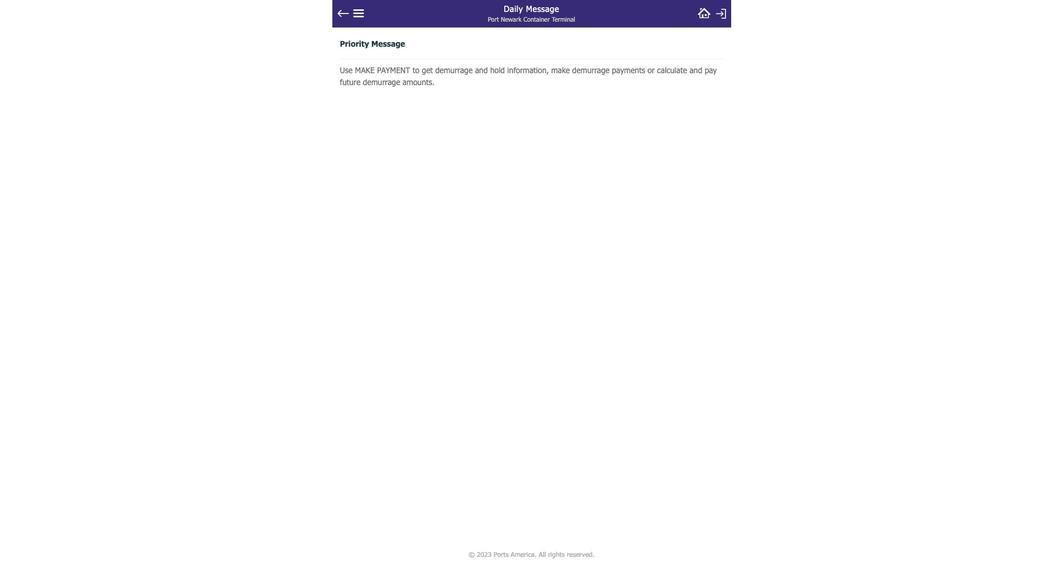 Task type: vqa. For each thing, say whether or not it's contained in the screenshot.
Don't have an account yet? Sign Up
no



Task type: locate. For each thing, give the bounding box(es) containing it.
port
[[488, 16, 499, 23]]

america.
[[511, 550, 537, 559]]

© 2023 ports america. all rights reserved.
[[469, 550, 595, 559]]

0 horizontal spatial demurrage
[[363, 77, 400, 87]]

demurrage right make
[[572, 65, 610, 75]]

0 horizontal spatial and
[[475, 65, 488, 75]]

1 vertical spatial message
[[371, 39, 405, 48]]

message
[[526, 4, 559, 14], [371, 39, 405, 48]]

and left pay
[[690, 65, 702, 75]]

newark
[[501, 16, 522, 23]]

daily message heading
[[452, 0, 611, 16]]

demurrage down make payment
[[363, 77, 400, 87]]

payments
[[612, 65, 645, 75]]

get
[[422, 65, 433, 75]]

container
[[524, 16, 550, 23]]

priority
[[340, 39, 369, 48]]

message for priority
[[371, 39, 405, 48]]

1 horizontal spatial message
[[526, 4, 559, 14]]

and left hold on the top of the page
[[475, 65, 488, 75]]

calculate
[[657, 65, 687, 75]]

0 horizontal spatial message
[[371, 39, 405, 48]]

1 horizontal spatial demurrage
[[435, 65, 473, 75]]

message up make payment
[[371, 39, 405, 48]]

demurrage right 'get'
[[435, 65, 473, 75]]

amounts.
[[403, 77, 435, 87]]

demurrage
[[435, 65, 473, 75], [572, 65, 610, 75], [363, 77, 400, 87]]

pay
[[705, 65, 717, 75]]

© 2023 ports america. all rights reserved. footer
[[329, 548, 734, 561]]

terminal
[[552, 16, 575, 23]]

0 vertical spatial message
[[526, 4, 559, 14]]

1 horizontal spatial and
[[690, 65, 702, 75]]

message up container
[[526, 4, 559, 14]]

and
[[475, 65, 488, 75], [690, 65, 702, 75]]

message inside daily message port newark container terminal
[[526, 4, 559, 14]]

daily message port newark container terminal
[[488, 4, 575, 23]]



Task type: describe. For each thing, give the bounding box(es) containing it.
priority message
[[340, 39, 405, 48]]

all
[[539, 550, 546, 559]]

daily
[[504, 4, 523, 14]]

message for daily
[[526, 4, 559, 14]]

information,
[[507, 65, 549, 75]]

hold
[[490, 65, 505, 75]]

or
[[648, 65, 655, 75]]

use
[[340, 65, 353, 75]]

©
[[469, 550, 475, 559]]

future
[[340, 77, 361, 87]]

ports
[[494, 550, 509, 559]]

daily message banner
[[332, 0, 731, 28]]

reserved.
[[567, 550, 595, 559]]

use make payment to get demurrage and hold information, make demurrage payments or calculate and pay future demurrage amounts.
[[340, 65, 717, 87]]

rights
[[548, 550, 565, 559]]

2 and from the left
[[690, 65, 702, 75]]

1 and from the left
[[475, 65, 488, 75]]

2 horizontal spatial demurrage
[[572, 65, 610, 75]]

make payment
[[355, 65, 410, 75]]

make
[[551, 65, 570, 75]]

2023
[[477, 550, 492, 559]]

to
[[413, 65, 420, 75]]



